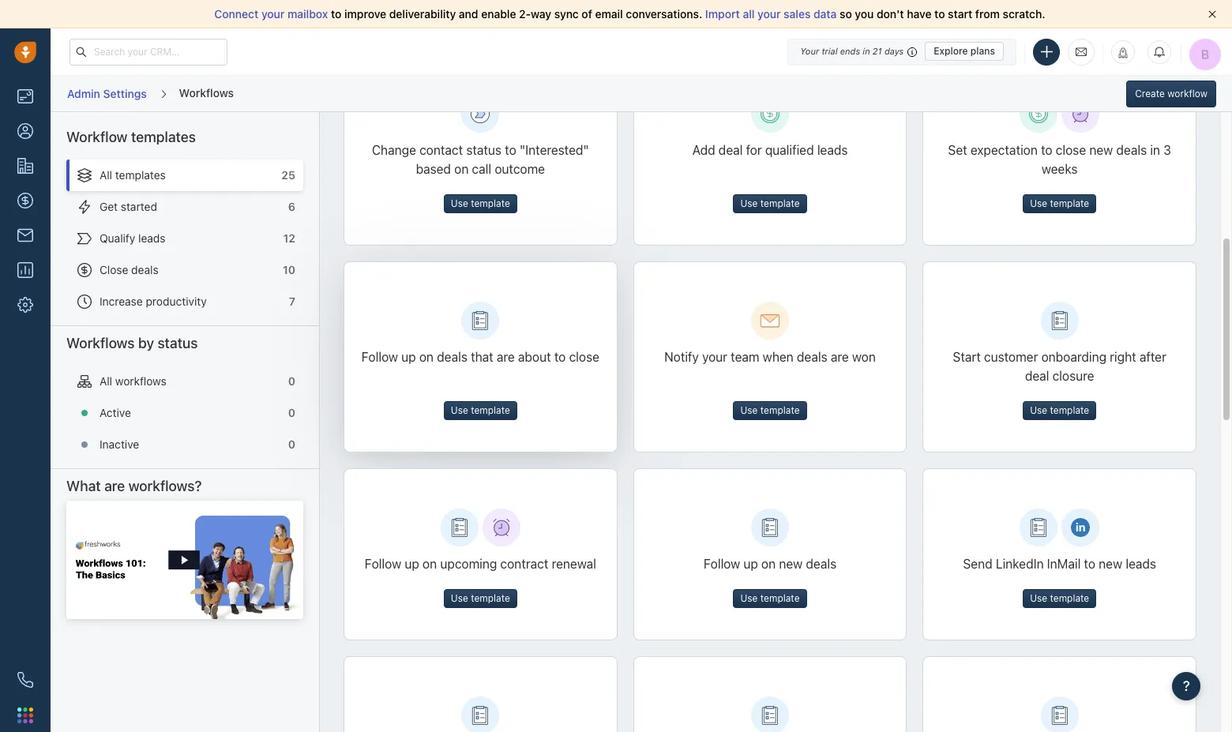 Task type: locate. For each thing, give the bounding box(es) containing it.
use template button for set expectation to close new deals in 3 weeks
[[1023, 194, 1096, 213]]

leads
[[817, 143, 848, 157], [138, 231, 166, 245], [1126, 557, 1156, 571]]

use template down closure
[[1030, 404, 1089, 416]]

1 horizontal spatial in
[[1150, 143, 1160, 157]]

to right inmail
[[1084, 557, 1096, 571]]

workflows up the all
[[66, 335, 135, 351]]

change contact status to "interested" based on call outcome
[[372, 143, 589, 176]]

1 horizontal spatial workflows
[[179, 86, 234, 99]]

to right about
[[554, 350, 566, 364]]

to up "outcome"
[[505, 143, 516, 157]]

use down start customer onboarding right after deal closure
[[1030, 404, 1047, 416]]

use template for start customer onboarding right after deal closure
[[1030, 404, 1089, 416]]

template down that
[[471, 404, 510, 416]]

status inside change contact status to "interested" based on call outcome
[[466, 143, 502, 157]]

use template down follow up on upcoming contract renewal
[[451, 592, 510, 604]]

use template button down send linkedin inmail to new leads
[[1023, 589, 1096, 608]]

1 horizontal spatial status
[[466, 143, 502, 157]]

phone element
[[9, 664, 41, 696]]

all
[[100, 374, 112, 388]]

to inside the set expectation to close new deals in 3 weeks
[[1041, 143, 1053, 157]]

0 vertical spatial deal
[[719, 143, 743, 157]]

template down follow up on new deals
[[760, 592, 800, 604]]

2 horizontal spatial your
[[758, 7, 781, 21]]

your
[[261, 7, 285, 21], [758, 7, 781, 21], [702, 350, 727, 364]]

admin
[[67, 87, 100, 100]]

get
[[100, 200, 118, 213]]

status up call
[[466, 143, 502, 157]]

use template down weeks
[[1030, 197, 1089, 209]]

use template button down weeks
[[1023, 194, 1096, 213]]

template for follow up on new deals
[[760, 592, 800, 604]]

for
[[746, 143, 762, 157]]

in left 3
[[1150, 143, 1160, 157]]

on for follow up on deals that are about to close
[[419, 350, 434, 364]]

use template button down the notify your team when deals are won
[[733, 401, 807, 420]]

notify your team when deals are won
[[664, 350, 876, 364]]

template for change contact status to "interested" based on call outcome
[[471, 197, 510, 209]]

10
[[283, 263, 295, 276]]

use template down follow up on new deals
[[740, 592, 800, 604]]

1 horizontal spatial are
[[497, 350, 515, 364]]

status right by
[[157, 335, 198, 351]]

use template down follow up on deals that are about to close
[[451, 404, 510, 416]]

trial
[[822, 46, 838, 56]]

2 vertical spatial 0
[[288, 437, 295, 451]]

1 vertical spatial 0
[[288, 406, 295, 419]]

close image
[[1208, 10, 1216, 18]]

are left won
[[831, 350, 849, 364]]

use template
[[451, 197, 510, 209], [740, 197, 800, 209], [1030, 197, 1089, 209], [451, 404, 510, 416], [740, 404, 800, 416], [1030, 404, 1089, 416], [451, 592, 510, 604], [740, 592, 800, 604], [1030, 592, 1089, 604]]

your right all
[[758, 7, 781, 21]]

1 vertical spatial in
[[1150, 143, 1160, 157]]

use template down call
[[451, 197, 510, 209]]

template down follow up on upcoming contract renewal
[[471, 592, 510, 604]]

0 horizontal spatial deal
[[719, 143, 743, 157]]

get started
[[100, 200, 157, 213]]

create
[[1135, 87, 1165, 99]]

leads right inmail
[[1126, 557, 1156, 571]]

new inside the set expectation to close new deals in 3 weeks
[[1089, 143, 1113, 157]]

1 horizontal spatial your
[[702, 350, 727, 364]]

2 vertical spatial leads
[[1126, 557, 1156, 571]]

to up weeks
[[1041, 143, 1053, 157]]

0 horizontal spatial close
[[569, 350, 599, 364]]

0 horizontal spatial your
[[261, 7, 285, 21]]

conversations.
[[626, 7, 702, 21]]

your for mailbox
[[261, 7, 285, 21]]

your left team
[[702, 350, 727, 364]]

close deals
[[100, 263, 158, 276]]

new for send linkedin inmail to new leads
[[1099, 557, 1122, 571]]

import
[[705, 7, 740, 21]]

use down "based"
[[451, 197, 468, 209]]

Search your CRM... text field
[[70, 38, 227, 65]]

create workflow button
[[1127, 80, 1216, 107]]

workflows?
[[128, 478, 202, 494]]

use template button for send linkedin inmail to new leads
[[1023, 589, 1096, 608]]

use down for
[[740, 197, 758, 209]]

are right the what
[[104, 478, 125, 494]]

use down upcoming
[[451, 592, 468, 604]]

follow up on new deals
[[704, 557, 837, 571]]

to
[[331, 7, 342, 21], [935, 7, 945, 21], [505, 143, 516, 157], [1041, 143, 1053, 157], [554, 350, 566, 364], [1084, 557, 1096, 571]]

workflows up templates
[[179, 86, 234, 99]]

send linkedin inmail to new leads
[[963, 557, 1156, 571]]

use template button down call
[[444, 194, 517, 213]]

all workflows
[[100, 374, 167, 388]]

1 horizontal spatial leads
[[817, 143, 848, 157]]

use template button down follow up on upcoming contract renewal
[[444, 589, 517, 608]]

3 0 from the top
[[288, 437, 295, 451]]

status
[[466, 143, 502, 157], [157, 335, 198, 351]]

use template down add deal for qualified leads in the top right of the page
[[740, 197, 800, 209]]

0
[[288, 374, 295, 388], [288, 406, 295, 419], [288, 437, 295, 451]]

1 vertical spatial deal
[[1025, 369, 1049, 383]]

up for upcoming
[[405, 557, 419, 571]]

0 vertical spatial workflows
[[179, 86, 234, 99]]

1 horizontal spatial deal
[[1025, 369, 1049, 383]]

onboarding
[[1041, 350, 1107, 364]]

follow up on deals that are about to close
[[361, 350, 599, 364]]

status for by
[[157, 335, 198, 351]]

template for start customer onboarding right after deal closure
[[1050, 404, 1089, 416]]

all
[[743, 7, 755, 21]]

1 vertical spatial status
[[157, 335, 198, 351]]

renewal
[[552, 557, 596, 571]]

use template button down follow up on deals that are about to close
[[444, 401, 517, 420]]

settings
[[103, 87, 147, 100]]

your left mailbox
[[261, 7, 285, 21]]

0 vertical spatial 0
[[288, 374, 295, 388]]

in inside the set expectation to close new deals in 3 weeks
[[1150, 143, 1160, 157]]

deals
[[1116, 143, 1147, 157], [131, 263, 158, 276], [437, 350, 468, 364], [797, 350, 827, 364], [806, 557, 837, 571]]

1 vertical spatial workflows
[[66, 335, 135, 351]]

use down the linkedin
[[1030, 592, 1047, 604]]

deliverability
[[389, 7, 456, 21]]

7
[[289, 295, 295, 308]]

template down closure
[[1050, 404, 1089, 416]]

template for follow up on deals that are about to close
[[471, 404, 510, 416]]

2 horizontal spatial are
[[831, 350, 849, 364]]

use down weeks
[[1030, 197, 1047, 209]]

phone image
[[17, 672, 33, 688]]

new for set expectation to close new deals in 3 weeks
[[1089, 143, 1113, 157]]

close up weeks
[[1056, 143, 1086, 157]]

you
[[855, 7, 874, 21]]

from
[[975, 7, 1000, 21]]

template down qualified
[[760, 197, 800, 209]]

ends
[[840, 46, 860, 56]]

template for notify your team when deals are won
[[760, 404, 800, 416]]

0 horizontal spatial in
[[863, 46, 870, 56]]

1 vertical spatial leads
[[138, 231, 166, 245]]

workflow
[[66, 129, 128, 145]]

workflow templates
[[66, 129, 196, 145]]

0 vertical spatial status
[[466, 143, 502, 157]]

follow for follow up on new deals
[[704, 557, 740, 571]]

sales
[[784, 7, 811, 21]]

0 vertical spatial close
[[1056, 143, 1086, 157]]

active
[[100, 406, 131, 419]]

follow
[[361, 350, 398, 364], [365, 557, 401, 571], [704, 557, 740, 571]]

to left 'start'
[[935, 7, 945, 21]]

use down team
[[740, 404, 758, 416]]

1 vertical spatial close
[[569, 350, 599, 364]]

template down call
[[471, 197, 510, 209]]

send email image
[[1076, 45, 1087, 58]]

close
[[1056, 143, 1086, 157], [569, 350, 599, 364]]

use
[[451, 197, 468, 209], [740, 197, 758, 209], [1030, 197, 1047, 209], [451, 404, 468, 416], [740, 404, 758, 416], [1030, 404, 1047, 416], [451, 592, 468, 604], [740, 592, 758, 604], [1030, 592, 1047, 604]]

0 vertical spatial in
[[863, 46, 870, 56]]

0 horizontal spatial leads
[[138, 231, 166, 245]]

0 horizontal spatial status
[[157, 335, 198, 351]]

use template button down closure
[[1023, 401, 1096, 420]]

deal left for
[[719, 143, 743, 157]]

3
[[1164, 143, 1171, 157]]

use template down the notify your team when deals are won
[[740, 404, 800, 416]]

use down follow up on deals that are about to close
[[451, 404, 468, 416]]

up for new
[[744, 557, 758, 571]]

weeks
[[1042, 162, 1078, 176]]

template down weeks
[[1050, 197, 1089, 209]]

about
[[518, 350, 551, 364]]

use down follow up on new deals
[[740, 592, 758, 604]]

increase
[[100, 295, 143, 308]]

leads down started
[[138, 231, 166, 245]]

1 horizontal spatial close
[[1056, 143, 1086, 157]]

use template button
[[444, 194, 517, 213], [733, 194, 807, 213], [1023, 194, 1096, 213], [444, 401, 517, 420], [733, 401, 807, 420], [1023, 401, 1096, 420], [444, 589, 517, 608], [733, 589, 807, 608], [1023, 589, 1096, 608]]

that
[[471, 350, 493, 364]]

use template for add deal for qualified leads
[[740, 197, 800, 209]]

use template button for notify your team when deals are won
[[733, 401, 807, 420]]

when
[[763, 350, 794, 364]]

close right about
[[569, 350, 599, 364]]

of
[[582, 7, 592, 21]]

deal down customer
[[1025, 369, 1049, 383]]

expectation
[[971, 143, 1038, 157]]

use template down send linkedin inmail to new leads
[[1030, 592, 1089, 604]]

template down inmail
[[1050, 592, 1089, 604]]

new
[[1089, 143, 1113, 157], [779, 557, 803, 571], [1099, 557, 1122, 571]]

use template button down add deal for qualified leads in the top right of the page
[[733, 194, 807, 213]]

1 0 from the top
[[288, 374, 295, 388]]

in left 21
[[863, 46, 870, 56]]

leads right qualified
[[817, 143, 848, 157]]

use template button down follow up on new deals
[[733, 589, 807, 608]]

are for that
[[497, 350, 515, 364]]

up
[[401, 350, 416, 364], [405, 557, 419, 571], [744, 557, 758, 571]]

2 0 from the top
[[288, 406, 295, 419]]

6
[[288, 200, 295, 213]]

use template button for follow up on deals that are about to close
[[444, 401, 517, 420]]

in
[[863, 46, 870, 56], [1150, 143, 1160, 157]]

workflows
[[179, 86, 234, 99], [66, 335, 135, 351]]

don't
[[877, 7, 904, 21]]

0 vertical spatial leads
[[817, 143, 848, 157]]

are right that
[[497, 350, 515, 364]]

improve
[[344, 7, 386, 21]]

connect your mailbox link
[[214, 7, 331, 21]]

template down when
[[760, 404, 800, 416]]

0 horizontal spatial workflows
[[66, 335, 135, 351]]

close
[[100, 263, 128, 276]]



Task type: describe. For each thing, give the bounding box(es) containing it.
use template button for add deal for qualified leads
[[733, 194, 807, 213]]

add deal for qualified leads
[[692, 143, 848, 157]]

templates
[[131, 129, 196, 145]]

template for set expectation to close new deals in 3 weeks
[[1050, 197, 1089, 209]]

qualified
[[765, 143, 814, 157]]

freshworks switcher image
[[17, 708, 33, 723]]

your
[[800, 46, 819, 56]]

template for follow up on upcoming contract renewal
[[471, 592, 510, 604]]

by
[[138, 335, 154, 351]]

are for deals
[[831, 350, 849, 364]]

0 for inactive
[[288, 437, 295, 451]]

start
[[948, 7, 973, 21]]

team
[[731, 350, 760, 364]]

2 horizontal spatial leads
[[1126, 557, 1156, 571]]

have
[[907, 7, 932, 21]]

after
[[1140, 350, 1167, 364]]

workflows by status
[[66, 335, 198, 351]]

call
[[472, 162, 491, 176]]

upcoming
[[440, 557, 497, 571]]

admin settings
[[67, 87, 147, 100]]

explore
[[934, 45, 968, 57]]

21
[[873, 46, 882, 56]]

enable
[[481, 7, 516, 21]]

template for add deal for qualified leads
[[760, 197, 800, 209]]

to right mailbox
[[331, 7, 342, 21]]

follow up on upcoming contract renewal
[[365, 557, 596, 571]]

use template for set expectation to close new deals in 3 weeks
[[1030, 197, 1089, 209]]

0 horizontal spatial are
[[104, 478, 125, 494]]

to inside change contact status to "interested" based on call outcome
[[505, 143, 516, 157]]

admin settings link
[[66, 81, 147, 106]]

days
[[885, 46, 904, 56]]

inmail
[[1047, 557, 1081, 571]]

your trial ends in 21 days
[[800, 46, 904, 56]]

on inside change contact status to "interested" based on call outcome
[[454, 162, 469, 176]]

workflows for workflows by status
[[66, 335, 135, 351]]

on for follow up on upcoming contract renewal
[[423, 557, 437, 571]]

use for send linkedin inmail to new leads
[[1030, 592, 1047, 604]]

customer
[[984, 350, 1038, 364]]

import all your sales data link
[[705, 7, 840, 21]]

way
[[531, 7, 551, 21]]

mailbox
[[288, 7, 328, 21]]

change
[[372, 143, 416, 157]]

won
[[852, 350, 876, 364]]

right
[[1110, 350, 1136, 364]]

linkedin
[[996, 557, 1044, 571]]

what
[[66, 478, 101, 494]]

use for follow up on upcoming contract renewal
[[451, 592, 468, 604]]

0 for active
[[288, 406, 295, 419]]

connect
[[214, 7, 259, 21]]

add
[[692, 143, 715, 157]]

template for send linkedin inmail to new leads
[[1050, 592, 1089, 604]]

"interested"
[[520, 143, 589, 157]]

workflows for workflows
[[179, 86, 234, 99]]

inactive
[[100, 437, 139, 451]]

increase productivity
[[100, 295, 207, 308]]

notify
[[664, 350, 699, 364]]

qualify
[[100, 231, 135, 245]]

started
[[121, 200, 157, 213]]

use template for change contact status to "interested" based on call outcome
[[451, 197, 510, 209]]

productivity
[[146, 295, 207, 308]]

what are workflows?
[[66, 478, 202, 494]]

2-
[[519, 7, 531, 21]]

use for change contact status to "interested" based on call outcome
[[451, 197, 468, 209]]

outcome
[[495, 162, 545, 176]]

sync
[[554, 7, 579, 21]]

use for notify your team when deals are won
[[740, 404, 758, 416]]

and
[[459, 7, 478, 21]]

use for follow up on deals that are about to close
[[451, 404, 468, 416]]

use for start customer onboarding right after deal closure
[[1030, 404, 1047, 416]]

explore plans
[[934, 45, 995, 57]]

use for follow up on new deals
[[740, 592, 758, 604]]

use template button for follow up on new deals
[[733, 589, 807, 608]]

data
[[814, 7, 837, 21]]

follow for follow up on upcoming contract renewal
[[365, 557, 401, 571]]

status for contact
[[466, 143, 502, 157]]

email
[[595, 7, 623, 21]]

close inside the set expectation to close new deals in 3 weeks
[[1056, 143, 1086, 157]]

deal inside start customer onboarding right after deal closure
[[1025, 369, 1049, 383]]

start customer onboarding right after deal closure
[[953, 350, 1167, 383]]

deals inside the set expectation to close new deals in 3 weeks
[[1116, 143, 1147, 157]]

0 for all workflows
[[288, 374, 295, 388]]

what's new image
[[1118, 47, 1129, 58]]

set expectation to close new deals in 3 weeks
[[948, 143, 1171, 176]]

use for set expectation to close new deals in 3 weeks
[[1030, 197, 1047, 209]]

closure
[[1053, 369, 1094, 383]]

use template for follow up on upcoming contract renewal
[[451, 592, 510, 604]]

scratch.
[[1003, 7, 1045, 21]]

create workflow link
[[1127, 80, 1216, 107]]

follow for follow up on deals that are about to close
[[361, 350, 398, 364]]

use template button for start customer onboarding right after deal closure
[[1023, 401, 1096, 420]]

create workflow
[[1135, 87, 1208, 99]]

your for team
[[702, 350, 727, 364]]

set
[[948, 143, 967, 157]]

use template for follow up on deals that are about to close
[[451, 404, 510, 416]]

use template for send linkedin inmail to new leads
[[1030, 592, 1089, 604]]

based
[[416, 162, 451, 176]]

plans
[[971, 45, 995, 57]]

connect your mailbox to improve deliverability and enable 2-way sync of email conversations. import all your sales data so you don't have to start from scratch.
[[214, 7, 1045, 21]]

use template for follow up on new deals
[[740, 592, 800, 604]]

workflows
[[115, 374, 167, 388]]

up for deals
[[401, 350, 416, 364]]

start
[[953, 350, 981, 364]]

send
[[963, 557, 993, 571]]

on for follow up on new deals
[[761, 557, 776, 571]]

contract
[[500, 557, 548, 571]]

use for add deal for qualified leads
[[740, 197, 758, 209]]

explore plans link
[[925, 42, 1004, 61]]

use template button for change contact status to "interested" based on call outcome
[[444, 194, 517, 213]]

contact
[[419, 143, 463, 157]]

12
[[283, 231, 295, 245]]

use template button for follow up on upcoming contract renewal
[[444, 589, 517, 608]]

qualify leads
[[100, 231, 166, 245]]

use template for notify your team when deals are won
[[740, 404, 800, 416]]



Task type: vqa. For each thing, say whether or not it's contained in the screenshot.
Use template button corresponding to Follow up on deals that are about to close
yes



